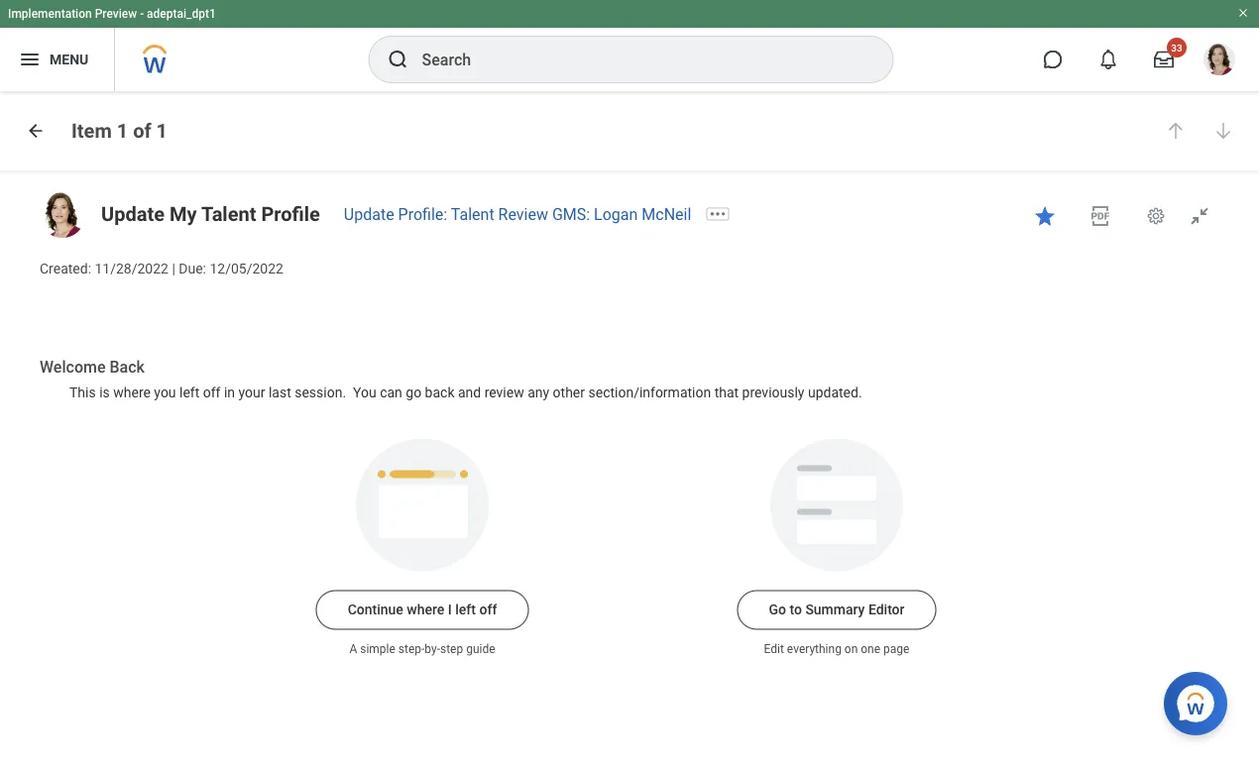 Task type: describe. For each thing, give the bounding box(es) containing it.
-
[[140, 7, 144, 21]]

step-
[[399, 642, 425, 656]]

talent for my
[[201, 202, 256, 226]]

other
[[553, 384, 585, 401]]

update profile: talent review gms: logan mcneil
[[344, 205, 692, 224]]

11/28/2022
[[95, 261, 169, 277]]

where inside welcome back this is where you left off in your last session.  you can go back and review any other section/information that previously updated.
[[113, 384, 151, 401]]

edit saved search button
[[373, 210, 505, 250]]

guide
[[466, 642, 496, 656]]

searches
[[115, 166, 181, 185]]

session.
[[295, 384, 346, 401]]

menu banner
[[0, 0, 1260, 91]]

update for update profile: talent review gms: logan mcneil
[[344, 205, 394, 224]]

2 1 from the left
[[156, 119, 168, 142]]

continue where i left off button
[[316, 591, 529, 630]]

arrow down image
[[1214, 121, 1234, 141]]

any
[[528, 384, 550, 401]]

item list element
[[317, 91, 716, 768]]

search image
[[355, 171, 375, 190]]

update for update profile
[[67, 207, 112, 223]]

you
[[154, 384, 176, 401]]

adeptai_dpt1
[[147, 7, 216, 21]]

33 button
[[1143, 38, 1188, 81]]

this
[[69, 384, 96, 401]]

clock check image
[[20, 164, 44, 188]]

back
[[110, 357, 145, 376]]

inbox large image
[[1155, 50, 1175, 69]]

profile logan mcneil image
[[1204, 44, 1236, 79]]

go to summary editor
[[769, 602, 905, 618]]

close environment banner image
[[1238, 7, 1250, 19]]

menu button
[[0, 28, 114, 91]]

my tasks
[[91, 123, 175, 146]]

left inside button
[[456, 602, 476, 618]]

where inside button
[[407, 602, 445, 618]]

menu
[[50, 51, 89, 68]]

gear image
[[1147, 206, 1167, 226]]

due:
[[179, 261, 206, 277]]

everything
[[788, 642, 842, 656]]

go
[[769, 602, 787, 618]]

and review
[[458, 384, 525, 401]]

welcome back this is where you left off in your last session.  you can go back and review any other section/information that previously updated.
[[40, 357, 863, 401]]

i
[[448, 602, 452, 618]]

go to summary editor button
[[738, 591, 937, 630]]

my tasks element
[[0, 91, 317, 768]]

saved searches list
[[0, 152, 317, 768]]

created: 11/28/2022 | due: 12/05/2022
[[40, 261, 284, 277]]

welcome
[[40, 357, 106, 376]]

content area element
[[0, 91, 1260, 768]]

tasks
[[123, 123, 175, 146]]

33
[[1172, 42, 1183, 54]]

created:
[[40, 261, 91, 277]]

update profile button
[[0, 199, 266, 231]]

edit everything on one page
[[764, 642, 910, 656]]

preview
[[95, 7, 137, 21]]

to
[[790, 602, 802, 618]]

chevron down image
[[275, 168, 291, 184]]

last
[[269, 384, 291, 401]]

review
[[499, 205, 549, 224]]

of
[[133, 119, 151, 142]]

update profile: talent review gms: logan mcneil link
[[344, 205, 692, 224]]

save button
[[611, 214, 690, 246]]

|
[[172, 261, 175, 277]]

configure image
[[345, 218, 369, 242]]

is
[[99, 384, 110, 401]]

updated.
[[808, 384, 863, 401]]

shrink image
[[1189, 204, 1212, 228]]

item
[[71, 119, 112, 142]]



Task type: vqa. For each thing, say whether or not it's contained in the screenshot.
EDIT SAVED SEARCH
yes



Task type: locate. For each thing, give the bounding box(es) containing it.
1 horizontal spatial profile
[[261, 202, 320, 226]]

star image
[[1034, 204, 1058, 228]]

implementation preview -   adeptai_dpt1
[[8, 7, 216, 21]]

12/05/2022
[[210, 261, 284, 277]]

where left the i
[[407, 602, 445, 618]]

one
[[861, 642, 881, 656]]

continue where i left off
[[348, 602, 497, 618]]

0 vertical spatial edit
[[381, 222, 406, 238]]

left inside welcome back this is where you left off in your last session.  you can go back and review any other section/information that previously updated.
[[180, 384, 200, 401]]

1 vertical spatial left
[[456, 602, 476, 618]]

in
[[224, 384, 235, 401]]

update inside button
[[67, 207, 112, 223]]

edit for edit saved search
[[381, 222, 406, 238]]

Search Workday  search field
[[422, 38, 853, 81]]

update profile
[[67, 207, 157, 223]]

0 horizontal spatial left
[[180, 384, 200, 401]]

update for update my talent profile
[[101, 202, 165, 226]]

search image
[[386, 48, 410, 71]]

profile down chevron down icon
[[261, 202, 320, 226]]

view printable version (pdf) image
[[1089, 204, 1113, 228]]

left
[[180, 384, 200, 401], [456, 602, 476, 618]]

0 horizontal spatial my
[[91, 123, 119, 146]]

update my talent profile
[[101, 202, 320, 226]]

notifications large image
[[1099, 50, 1119, 69]]

left right the i
[[456, 602, 476, 618]]

justify image
[[18, 48, 42, 71]]

saved searches button
[[0, 152, 317, 199]]

1 horizontal spatial edit
[[764, 642, 785, 656]]

saved down item
[[67, 166, 111, 185]]

saved inside button
[[409, 222, 449, 238]]

saved inside dropdown button
[[67, 166, 111, 185]]

0 horizontal spatial talent
[[201, 202, 256, 226]]

absence/time button
[[0, 366, 298, 398]]

saved
[[67, 166, 111, 185], [409, 222, 449, 238]]

overdue
[[67, 342, 118, 358]]

1 right of
[[156, 119, 168, 142]]

list containing overdue
[[0, 312, 317, 645]]

talent for profile:
[[451, 205, 495, 224]]

overdue button
[[0, 334, 298, 366]]

where down "back"
[[113, 384, 151, 401]]

section/information
[[589, 384, 711, 401]]

left right you
[[180, 384, 200, 401]]

mcneil
[[642, 205, 692, 224]]

my
[[91, 123, 119, 146], [170, 202, 197, 226]]

0 horizontal spatial off
[[203, 384, 221, 401]]

off right the i
[[480, 602, 497, 618]]

saved left 'search'
[[409, 222, 449, 238]]

0 vertical spatial left
[[180, 384, 200, 401]]

1 horizontal spatial 1
[[156, 119, 168, 142]]

a
[[350, 642, 357, 656]]

edit inside content area element
[[764, 642, 785, 656]]

1 horizontal spatial talent
[[451, 205, 495, 224]]

1 horizontal spatial saved
[[409, 222, 449, 238]]

0 vertical spatial my
[[91, 123, 119, 146]]

off
[[203, 384, 221, 401], [480, 602, 497, 618]]

1 horizontal spatial off
[[480, 602, 497, 618]]

my left of
[[91, 123, 119, 146]]

0 vertical spatial where
[[113, 384, 151, 401]]

profile
[[261, 202, 320, 226], [115, 207, 157, 223]]

can go
[[380, 384, 422, 401]]

1 horizontal spatial where
[[407, 602, 445, 618]]

edit inside button
[[381, 222, 406, 238]]

0 vertical spatial saved
[[67, 166, 111, 185]]

list
[[0, 312, 317, 645]]

0 horizontal spatial edit
[[381, 222, 406, 238]]

page
[[884, 642, 910, 656]]

1 vertical spatial off
[[480, 602, 497, 618]]

edit right configure image at the left top
[[381, 222, 406, 238]]

step
[[440, 642, 463, 656]]

off inside button
[[480, 602, 497, 618]]

1 vertical spatial my
[[170, 202, 197, 226]]

edit saved search
[[381, 222, 497, 238]]

1 1 from the left
[[117, 119, 128, 142]]

profile down saved searches
[[115, 207, 157, 223]]

off inside welcome back this is where you left off in your last session.  you can go back and review any other section/information that previously updated.
[[203, 384, 221, 401]]

edit for edit everything on one page
[[764, 642, 785, 656]]

1 left of
[[117, 119, 128, 142]]

1 horizontal spatial my
[[170, 202, 197, 226]]

item 1 of 1
[[71, 119, 168, 142]]

my down saved searches dropdown button
[[170, 202, 197, 226]]

1 vertical spatial saved
[[409, 222, 449, 238]]

1 vertical spatial where
[[407, 602, 445, 618]]

gms:
[[552, 205, 590, 224]]

editor
[[869, 602, 905, 618]]

back
[[425, 384, 455, 401]]

search
[[453, 222, 497, 238]]

my inside content area element
[[170, 202, 197, 226]]

0 horizontal spatial 1
[[117, 119, 128, 142]]

summary
[[806, 602, 865, 618]]

0 horizontal spatial profile
[[115, 207, 157, 223]]

0 horizontal spatial where
[[113, 384, 151, 401]]

that previously
[[715, 384, 805, 401]]

0 horizontal spatial saved
[[67, 166, 111, 185]]

talent
[[201, 202, 256, 226], [451, 205, 495, 224]]

implementation
[[8, 7, 92, 21]]

saved searches
[[67, 166, 181, 185]]

employee's photo (logan mcneil) image
[[40, 192, 85, 238]]

profile inside button
[[115, 207, 157, 223]]

where
[[113, 384, 151, 401], [407, 602, 445, 618]]

edit
[[381, 222, 406, 238], [764, 642, 785, 656]]

simple
[[360, 642, 396, 656]]

edit down the go
[[764, 642, 785, 656]]

profile:
[[398, 205, 448, 224]]

update
[[101, 202, 165, 226], [344, 205, 394, 224], [67, 207, 112, 223]]

continue
[[348, 602, 404, 618]]

arrow left image
[[26, 121, 46, 141]]

off left in
[[203, 384, 221, 401]]

0 vertical spatial off
[[203, 384, 221, 401]]

arrow up image
[[1167, 121, 1187, 141]]

a simple step-by-step guide
[[350, 642, 496, 656]]

1
[[117, 119, 128, 142], [156, 119, 168, 142]]

your
[[239, 384, 265, 401]]

absence/time
[[67, 374, 158, 390]]

profile inside content area element
[[261, 202, 320, 226]]

1 vertical spatial edit
[[764, 642, 785, 656]]

1 horizontal spatial left
[[456, 602, 476, 618]]

save
[[635, 222, 666, 238]]

by-
[[425, 642, 440, 656]]

on
[[845, 642, 858, 656]]

logan
[[594, 205, 638, 224]]



